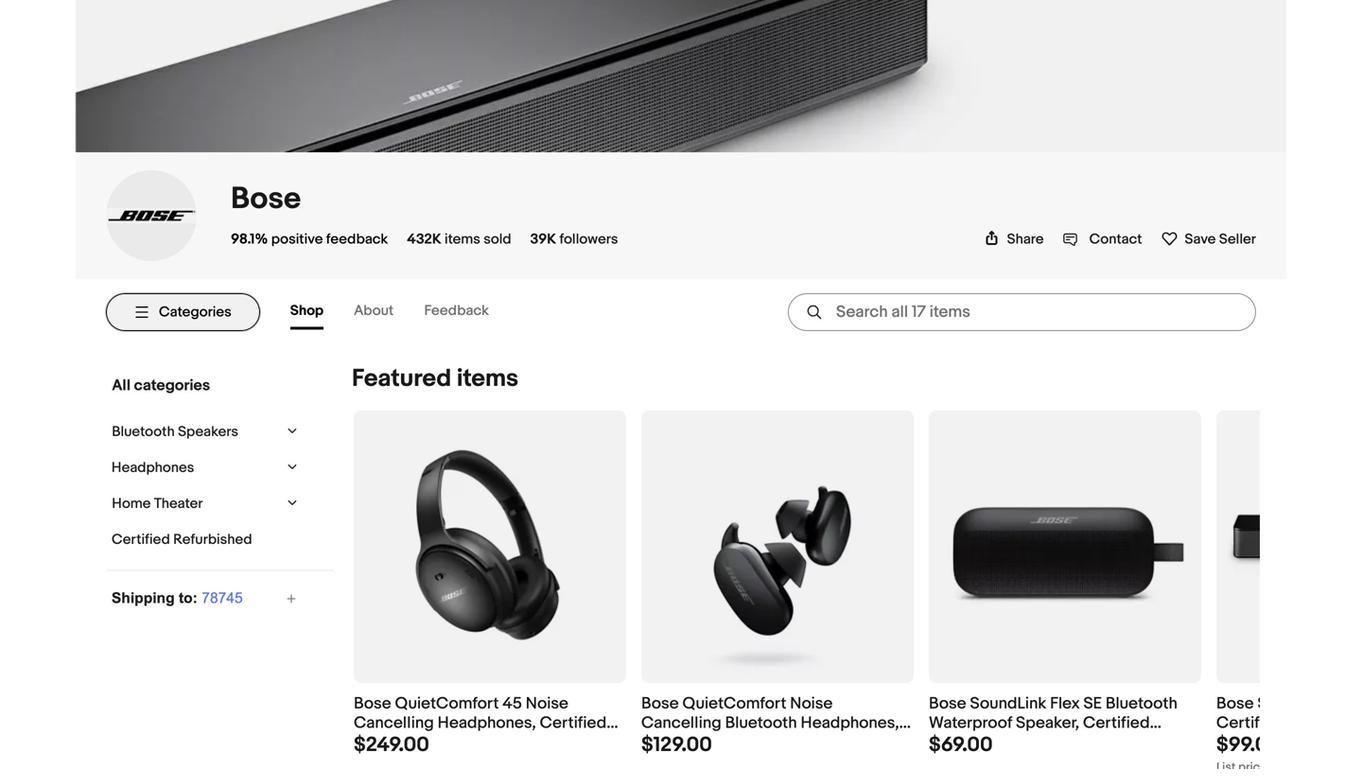 Task type: describe. For each thing, give the bounding box(es) containing it.
bluetooth for $69.00
[[1106, 694, 1178, 714]]

sold
[[484, 231, 512, 248]]

featured items tab panel
[[106, 345, 1363, 769]]

save
[[1185, 231, 1217, 248]]

noise inside bose quietcomfort noise cancelling bluetooth headphones, certified refurbished
[[790, 694, 833, 714]]

39k followers
[[531, 231, 618, 248]]

headphones, for $129.00
[[801, 714, 900, 734]]

se
[[1084, 694, 1103, 714]]

solo
[[1258, 694, 1291, 714]]

bose quietcomfort noise cancelling bluetooth headphones, certified refurbished button
[[642, 694, 914, 753]]

seller
[[1220, 231, 1257, 248]]

$69.00
[[929, 733, 993, 758]]

bose for $69.00
[[929, 694, 967, 714]]

$129.00
[[642, 733, 713, 758]]

bose for $129.00
[[642, 694, 679, 714]]

bose solo soundbar
[[1217, 694, 1363, 734]]

bose quietcomfort noise cancelling bluetooth headphones, certified refurbished : quick view image
[[676, 411, 880, 683]]

headphones link
[[107, 455, 279, 481]]

bose solo soundbar button
[[1217, 694, 1363, 734]]

about
[[354, 302, 394, 319]]

certified refurbished link
[[107, 527, 291, 553]]

to:
[[179, 590, 198, 607]]

theater
[[154, 495, 203, 512]]

soundbar
[[1295, 694, 1363, 714]]

noise inside bose quietcomfort 45 noise cancelling headphones, certified refurbished
[[526, 694, 569, 714]]

bluetooth speakers
[[112, 423, 238, 440]]

home
[[112, 495, 151, 512]]

soundlink
[[971, 694, 1047, 714]]

featured items
[[352, 364, 519, 394]]

certified inside 'certified refurbished' link
[[112, 531, 170, 548]]

bose quietcomfort noise cancelling bluetooth headphones, certified refurbished
[[642, 694, 900, 753]]

bose quietcomfort 45 noise cancelling headphones, certified refurbished
[[354, 694, 607, 753]]

headphones, for $249.00
[[438, 714, 536, 734]]

save seller
[[1185, 231, 1257, 248]]

bluetooth speakers link
[[107, 419, 279, 445]]

bose soundlink flex se bluetooth waterproof speaker, certified refurbished button
[[929, 694, 1202, 753]]

featured
[[352, 364, 452, 394]]

98.1% positive feedback
[[231, 231, 388, 248]]

contact
[[1090, 231, 1143, 248]]

refurbished inside the bose soundlink flex se bluetooth waterproof speaker, certified refurbished
[[929, 733, 1020, 753]]

categories button
[[106, 293, 260, 331]]

certified inside bose quietcomfort noise cancelling bluetooth headphones, certified refurbished
[[642, 733, 709, 753]]

contact link
[[1063, 231, 1143, 248]]

bose link
[[231, 181, 301, 218]]

432k items sold
[[407, 231, 512, 248]]

waterproof
[[929, 714, 1013, 734]]

flex
[[1051, 694, 1080, 714]]

refurbished inside bose quietcomfort 45 noise cancelling headphones, certified refurbished
[[354, 733, 444, 753]]

shipping
[[112, 590, 175, 607]]

positive
[[271, 231, 323, 248]]

bluetooth inside bluetooth speakers "link"
[[112, 423, 175, 440]]

items for featured
[[457, 364, 519, 394]]

followers
[[560, 231, 618, 248]]

shipping to: 78745
[[112, 590, 243, 607]]

45
[[503, 694, 522, 714]]



Task type: locate. For each thing, give the bounding box(es) containing it.
tab list
[[290, 295, 519, 330]]

headphones, inside bose quietcomfort 45 noise cancelling headphones, certified refurbished
[[438, 714, 536, 734]]

432k
[[407, 231, 442, 248]]

bluetooth inside bose quietcomfort noise cancelling bluetooth headphones, certified refurbished
[[726, 714, 798, 734]]

Search all 17 items field
[[788, 293, 1257, 331]]

$99.00
[[1217, 733, 1281, 758]]

2 noise from the left
[[790, 694, 833, 714]]

all categories
[[112, 377, 210, 395]]

bose solo soundbar ii home theater, certified refurbished : quick view image
[[1217, 445, 1363, 649]]

0 horizontal spatial noise
[[526, 694, 569, 714]]

items inside tab panel
[[457, 364, 519, 394]]

bose soundlink flex se bluetooth waterproof speaker, certified refurbished : quick view image
[[929, 445, 1202, 649]]

bose inside bose quietcomfort 45 noise cancelling headphones, certified refurbished
[[354, 694, 391, 714]]

1 horizontal spatial noise
[[790, 694, 833, 714]]

items
[[445, 231, 481, 248], [457, 364, 519, 394]]

2 cancelling from the left
[[642, 714, 722, 734]]

1 noise from the left
[[526, 694, 569, 714]]

items left sold
[[445, 231, 481, 248]]

0 horizontal spatial headphones,
[[438, 714, 536, 734]]

all
[[112, 377, 130, 395]]

bose up 98.1%
[[231, 181, 301, 218]]

1 vertical spatial items
[[457, 364, 519, 394]]

certified
[[112, 531, 170, 548], [540, 714, 607, 734], [1084, 714, 1150, 734], [642, 733, 709, 753]]

1 quietcomfort from the left
[[395, 694, 499, 714]]

98.1%
[[231, 231, 268, 248]]

78745
[[202, 590, 243, 607]]

bose left solo
[[1217, 694, 1255, 714]]

home theater link
[[107, 491, 279, 517]]

cancelling inside bose quietcomfort 45 noise cancelling headphones, certified refurbished
[[354, 714, 434, 734]]

0 horizontal spatial bluetooth
[[112, 423, 175, 440]]

quietcomfort inside bose quietcomfort noise cancelling bluetooth headphones, certified refurbished
[[683, 694, 787, 714]]

0 horizontal spatial cancelling
[[354, 714, 434, 734]]

refurbished inside bose quietcomfort noise cancelling bluetooth headphones, certified refurbished
[[712, 733, 802, 753]]

shop
[[290, 302, 324, 319]]

bluetooth right $129.00 on the bottom
[[726, 714, 798, 734]]

$249.00
[[354, 733, 430, 758]]

share
[[1008, 231, 1044, 248]]

quietcomfort for $249.00
[[395, 694, 499, 714]]

bluetooth inside the bose soundlink flex se bluetooth waterproof speaker, certified refurbished
[[1106, 694, 1178, 714]]

bluetooth right se
[[1106, 694, 1178, 714]]

all categories link
[[107, 372, 298, 400]]

quietcomfort up $129.00 on the bottom
[[683, 694, 787, 714]]

bose quietcomfort 45 noise cancelling headphones, certified refurbished button
[[354, 694, 627, 753]]

bose inside bose quietcomfort noise cancelling bluetooth headphones, certified refurbished
[[642, 694, 679, 714]]

bluetooth for $129.00
[[726, 714, 798, 734]]

bose quietcomfort 45 noise cancelling headphones, certified refurbished : quick view image
[[354, 445, 627, 649]]

quietcomfort for $129.00
[[683, 694, 787, 714]]

quietcomfort left 45
[[395, 694, 499, 714]]

1 horizontal spatial headphones,
[[801, 714, 900, 734]]

tab list containing shop
[[290, 295, 519, 330]]

2 horizontal spatial bluetooth
[[1106, 694, 1178, 714]]

headphones, inside bose quietcomfort noise cancelling bluetooth headphones, certified refurbished
[[801, 714, 900, 734]]

bose up $69.00
[[929, 694, 967, 714]]

bose up $249.00
[[354, 694, 391, 714]]

bluetooth up headphones
[[112, 423, 175, 440]]

home theater
[[112, 495, 203, 512]]

bose
[[231, 181, 301, 218], [354, 694, 391, 714], [642, 694, 679, 714], [929, 694, 967, 714], [1217, 694, 1255, 714]]

speaker,
[[1016, 714, 1080, 734]]

39k
[[531, 231, 557, 248]]

headphones
[[112, 459, 194, 476]]

1 headphones, from the left
[[438, 714, 536, 734]]

1 horizontal spatial bluetooth
[[726, 714, 798, 734]]

items for 432k
[[445, 231, 481, 248]]

headphones,
[[438, 714, 536, 734], [801, 714, 900, 734]]

quietcomfort inside bose quietcomfort 45 noise cancelling headphones, certified refurbished
[[395, 694, 499, 714]]

noise
[[526, 694, 569, 714], [790, 694, 833, 714]]

1 horizontal spatial cancelling
[[642, 714, 722, 734]]

bluetooth
[[112, 423, 175, 440], [1106, 694, 1178, 714], [726, 714, 798, 734]]

2 quietcomfort from the left
[[683, 694, 787, 714]]

items down feedback
[[457, 364, 519, 394]]

speakers
[[178, 423, 238, 440]]

bose image
[[106, 208, 197, 223]]

refurbished
[[173, 531, 252, 548], [354, 733, 444, 753], [712, 733, 802, 753], [929, 733, 1020, 753]]

categories
[[159, 304, 232, 321]]

certified inside bose quietcomfort 45 noise cancelling headphones, certified refurbished
[[540, 714, 607, 734]]

cancelling inside bose quietcomfort noise cancelling bluetooth headphones, certified refurbished
[[642, 714, 722, 734]]

certified refurbished
[[112, 531, 252, 548]]

quietcomfort
[[395, 694, 499, 714], [683, 694, 787, 714]]

save seller button
[[1162, 230, 1257, 248]]

feedback
[[424, 302, 489, 319]]

2 headphones, from the left
[[801, 714, 900, 734]]

0 horizontal spatial quietcomfort
[[395, 694, 499, 714]]

bose for $249.00
[[354, 694, 391, 714]]

cancelling
[[354, 714, 434, 734], [642, 714, 722, 734]]

1 horizontal spatial quietcomfort
[[683, 694, 787, 714]]

share button
[[985, 231, 1044, 248]]

feedback
[[326, 231, 388, 248]]

bose soundlink flex se bluetooth waterproof speaker, certified refurbished
[[929, 694, 1178, 753]]

1 cancelling from the left
[[354, 714, 434, 734]]

bose up $129.00 on the bottom
[[642, 694, 679, 714]]

certified inside the bose soundlink flex se bluetooth waterproof speaker, certified refurbished
[[1084, 714, 1150, 734]]

0 vertical spatial items
[[445, 231, 481, 248]]

bose inside the bose soundlink flex se bluetooth waterproof speaker, certified refurbished
[[929, 694, 967, 714]]

bose inside bose solo soundbar
[[1217, 694, 1255, 714]]

categories
[[134, 377, 210, 395]]



Task type: vqa. For each thing, say whether or not it's contained in the screenshot.
Best inside the mike.bnc720_2 (2,402) 99.6% or Best Offer Free shipping
no



